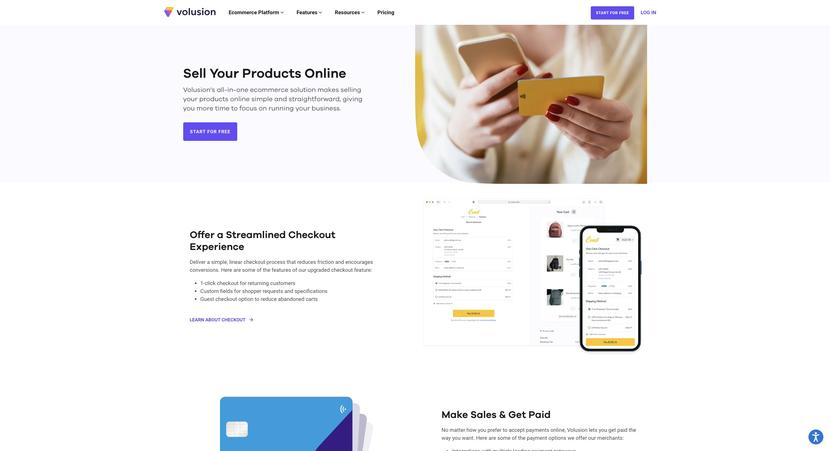 Task type: locate. For each thing, give the bounding box(es) containing it.
0 vertical spatial to
[[231, 105, 238, 112]]

your down straightforward,
[[295, 105, 310, 112]]

here down simple,
[[221, 267, 232, 274]]

0 vertical spatial some
[[242, 267, 255, 274]]

1 vertical spatial a
[[207, 260, 210, 266]]

some
[[242, 267, 255, 274], [497, 436, 511, 442]]

0 vertical spatial a
[[217, 231, 223, 241]]

experience
[[190, 243, 244, 253]]

get
[[609, 428, 616, 434]]

to right prefer
[[503, 428, 507, 434]]

and
[[274, 96, 287, 103], [335, 260, 344, 266], [284, 289, 293, 295]]

1 horizontal spatial your
[[295, 105, 310, 112]]

1 horizontal spatial some
[[497, 436, 511, 442]]

checkout down friction
[[331, 267, 353, 274]]

here down how
[[476, 436, 487, 442]]

features
[[297, 9, 319, 15]]

your down 'volusion's'
[[183, 96, 198, 103]]

angle down image
[[361, 9, 365, 15]]

0 vertical spatial here
[[221, 267, 232, 274]]

0 vertical spatial are
[[233, 267, 241, 274]]

0 vertical spatial the
[[263, 267, 270, 274]]

1 horizontal spatial the
[[518, 436, 526, 442]]

straightforward,
[[289, 96, 341, 103]]

some down prefer
[[497, 436, 511, 442]]

for right fields
[[234, 289, 241, 295]]

running
[[269, 105, 294, 112]]

for up shopper
[[240, 281, 246, 287]]

ecommerce
[[229, 9, 257, 15]]

customers
[[270, 281, 295, 287]]

start for free
[[190, 129, 231, 135]]

and right friction
[[335, 260, 344, 266]]

your
[[183, 96, 198, 103], [295, 105, 310, 112]]

1 vertical spatial are
[[489, 436, 496, 442]]

0 horizontal spatial the
[[263, 267, 270, 274]]

arrow_forward
[[248, 317, 254, 323]]

1 vertical spatial to
[[255, 297, 259, 303]]

checkout down fields
[[215, 297, 237, 303]]

angle down image inside ecommerce platform link
[[280, 9, 284, 15]]

0 vertical spatial for
[[240, 281, 246, 287]]

of down the accept
[[512, 436, 517, 442]]

a up experience
[[217, 231, 223, 241]]

fields
[[220, 289, 233, 295]]

our down lets
[[588, 436, 596, 442]]

0 horizontal spatial some
[[242, 267, 255, 274]]

to
[[231, 105, 238, 112], [255, 297, 259, 303], [503, 428, 507, 434]]

makes
[[318, 87, 339, 94]]

a up conversions. at left
[[207, 260, 210, 266]]

1 vertical spatial your
[[295, 105, 310, 112]]

payments
[[526, 428, 549, 434]]

0 horizontal spatial are
[[233, 267, 241, 274]]

start for free link
[[591, 6, 634, 19]]

abandoned
[[278, 297, 304, 303]]

ecommerce platform link
[[222, 2, 290, 22]]

0 horizontal spatial here
[[221, 267, 232, 274]]

checkout
[[244, 260, 265, 266], [331, 267, 353, 274], [217, 281, 239, 287], [215, 297, 237, 303]]

start for free link
[[183, 123, 237, 141]]

ecommerce
[[250, 87, 288, 94]]

start
[[190, 129, 206, 135]]

are inside no matter how you prefer to accept payments online, volusion lets you get paid the way you want. here are some of the payment options we offer our merchants:
[[489, 436, 496, 442]]

1 horizontal spatial here
[[476, 436, 487, 442]]

to inside no matter how you prefer to accept payments online, volusion lets you get paid the way you want. here are some of the payment options we offer our merchants:
[[503, 428, 507, 434]]

angle down image
[[280, 9, 284, 15], [319, 9, 322, 15]]

card image image
[[220, 397, 374, 452]]

to down online
[[231, 105, 238, 112]]

2 horizontal spatial of
[[512, 436, 517, 442]]

angle down image right platform
[[280, 9, 284, 15]]

free
[[218, 129, 231, 135]]

to down shopper
[[255, 297, 259, 303]]

angle down image left the resources on the left top
[[319, 9, 322, 15]]

0 horizontal spatial angle down image
[[280, 9, 284, 15]]

streamlined
[[226, 231, 286, 241]]

a inside offer a streamlined checkout experience
[[217, 231, 223, 241]]

payment
[[527, 436, 547, 442]]

1 horizontal spatial of
[[292, 267, 297, 274]]

and up abandoned
[[284, 289, 293, 295]]

custom
[[200, 289, 219, 295]]

you
[[183, 105, 195, 112], [478, 428, 486, 434], [599, 428, 607, 434], [452, 436, 461, 442]]

volusion
[[567, 428, 588, 434]]

2 vertical spatial and
[[284, 289, 293, 295]]

you right how
[[478, 428, 486, 434]]

1 vertical spatial our
[[588, 436, 596, 442]]

for
[[240, 281, 246, 287], [234, 289, 241, 295]]

checkout
[[288, 231, 335, 241]]

0 horizontal spatial to
[[231, 105, 238, 112]]

0 horizontal spatial a
[[207, 260, 210, 266]]

you left get
[[599, 428, 607, 434]]

0 horizontal spatial our
[[299, 267, 306, 274]]

shopper
[[242, 289, 261, 295]]

log
[[641, 9, 650, 15]]

are down linear
[[233, 267, 241, 274]]

1 angle down image from the left
[[280, 9, 284, 15]]

angle down image for features
[[319, 9, 322, 15]]

for
[[610, 10, 618, 15]]

the down process
[[263, 267, 270, 274]]

the right paid
[[629, 428, 636, 434]]

products
[[242, 67, 301, 81]]

0 vertical spatial our
[[299, 267, 306, 274]]

are inside deliver a simple, linear checkout process that reduces friction and encourages conversions. here are some of the features of our upgraded checkout feature:
[[233, 267, 241, 274]]

conversions.
[[190, 267, 220, 274]]

our down reduces
[[299, 267, 306, 274]]

you left more
[[183, 105, 195, 112]]

upgraded
[[308, 267, 330, 274]]

are down prefer
[[489, 436, 496, 442]]

products
[[199, 96, 228, 103]]

0 horizontal spatial of
[[257, 267, 262, 274]]

business.
[[312, 105, 341, 112]]

2 horizontal spatial to
[[503, 428, 507, 434]]

process
[[267, 260, 285, 266]]

of down that
[[292, 267, 297, 274]]

2 vertical spatial to
[[503, 428, 507, 434]]

no matter how you prefer to accept payments online, volusion lets you get paid the way you want. here are some of the payment options we offer our merchants:
[[442, 428, 636, 442]]

simple,
[[211, 260, 228, 266]]

get
[[508, 411, 526, 421]]

1 horizontal spatial are
[[489, 436, 496, 442]]

friction
[[317, 260, 334, 266]]

feature:
[[354, 267, 372, 274]]

here
[[221, 267, 232, 274], [476, 436, 487, 442]]

angle down image inside features 'link'
[[319, 9, 322, 15]]

a inside deliver a simple, linear checkout process that reduces friction and encourages conversions. here are some of the features of our upgraded checkout feature:
[[207, 260, 210, 266]]

start
[[596, 10, 609, 15]]

1 vertical spatial the
[[629, 428, 636, 434]]

1 vertical spatial some
[[497, 436, 511, 442]]

some down linear
[[242, 267, 255, 274]]

about
[[205, 318, 220, 323]]

of
[[257, 267, 262, 274], [292, 267, 297, 274], [512, 436, 517, 442]]

the down the accept
[[518, 436, 526, 442]]

2 angle down image from the left
[[319, 9, 322, 15]]

offer
[[576, 436, 587, 442]]

matter
[[450, 428, 465, 434]]

how
[[467, 428, 477, 434]]

1-click checkout for returning customers custom fields for shopper requests and specifications guest checkout option to reduce abandoned carts
[[200, 281, 327, 303]]

volusion logo image
[[163, 6, 216, 17]]

your
[[210, 67, 239, 81]]

of up the returning
[[257, 267, 262, 274]]

0 vertical spatial your
[[183, 96, 198, 103]]

solution
[[290, 87, 316, 94]]

here inside deliver a simple, linear checkout process that reduces friction and encourages conversions. here are some of the features of our upgraded checkout feature:
[[221, 267, 232, 274]]

0 vertical spatial and
[[274, 96, 287, 103]]

way
[[442, 436, 451, 442]]

volusion's all-in-one ecommerce solution makes selling your products online simple and straightforward, giving you more time to focus on running your business.
[[183, 87, 362, 112]]

1 horizontal spatial angle down image
[[319, 9, 322, 15]]

resources
[[335, 9, 361, 15]]

1 vertical spatial here
[[476, 436, 487, 442]]

and up the "running"
[[274, 96, 287, 103]]

the
[[263, 267, 270, 274], [629, 428, 636, 434], [518, 436, 526, 442]]

1 vertical spatial and
[[335, 260, 344, 266]]

1 horizontal spatial a
[[217, 231, 223, 241]]

sell your products online
[[183, 67, 346, 81]]

1 horizontal spatial to
[[255, 297, 259, 303]]

1 horizontal spatial our
[[588, 436, 596, 442]]



Task type: vqa. For each thing, say whether or not it's contained in the screenshot.
programs
no



Task type: describe. For each thing, give the bounding box(es) containing it.
1-
[[200, 281, 205, 287]]

want.
[[462, 436, 475, 442]]

ecommerce platform
[[229, 9, 280, 15]]

the inside deliver a simple, linear checkout process that reduces friction and encourages conversions. here are some of the features of our upgraded checkout feature:
[[263, 267, 270, 274]]

2 horizontal spatial the
[[629, 428, 636, 434]]

angle down image for ecommerce platform
[[280, 9, 284, 15]]

paid
[[617, 428, 627, 434]]

and inside volusion's all-in-one ecommerce solution makes selling your products online simple and straightforward, giving you more time to focus on running your business.
[[274, 96, 287, 103]]

encourages
[[345, 260, 373, 266]]

one click checkout experience image
[[423, 199, 643, 356]]

open accessibe: accessibility options, statement and help image
[[812, 433, 820, 443]]

learn about checkout arrow_forward
[[190, 317, 254, 323]]

resources link
[[328, 2, 371, 22]]

specifications
[[295, 289, 327, 295]]

in-
[[227, 87, 236, 94]]

reduces
[[297, 260, 316, 266]]

checkout
[[222, 318, 245, 323]]

offer a streamlined checkout experience
[[190, 231, 335, 253]]

0 horizontal spatial your
[[183, 96, 198, 103]]

selling
[[341, 87, 361, 94]]

time
[[215, 105, 230, 112]]

accept
[[509, 428, 525, 434]]

features link
[[290, 2, 328, 22]]

platform
[[258, 9, 279, 15]]

start for free
[[596, 10, 629, 15]]

you down matter
[[452, 436, 461, 442]]

and inside deliver a simple, linear checkout process that reduces friction and encourages conversions. here are some of the features of our upgraded checkout feature:
[[335, 260, 344, 266]]

returning
[[248, 281, 269, 287]]

&
[[499, 411, 506, 421]]

option
[[238, 297, 253, 303]]

our inside no matter how you prefer to accept payments online, volusion lets you get paid the way you want. here are some of the payment options we offer our merchants:
[[588, 436, 596, 442]]

options
[[549, 436, 566, 442]]

online
[[305, 67, 346, 81]]

click
[[205, 281, 216, 287]]

carts
[[306, 297, 318, 303]]

one
[[236, 87, 248, 94]]

1 vertical spatial for
[[234, 289, 241, 295]]

log in
[[641, 9, 656, 15]]

we
[[568, 436, 574, 442]]

a for offer
[[217, 231, 223, 241]]

learn
[[190, 318, 204, 323]]

paid
[[529, 411, 551, 421]]

free
[[619, 10, 629, 15]]

pricing link
[[371, 2, 401, 22]]

features
[[272, 267, 291, 274]]

guest
[[200, 297, 214, 303]]

some inside deliver a simple, linear checkout process that reduces friction and encourages conversions. here are some of the features of our upgraded checkout feature:
[[242, 267, 255, 274]]

and inside 1-click checkout for returning customers custom fields for shopper requests and specifications guest checkout option to reduce abandoned carts
[[284, 289, 293, 295]]

laptop notes image
[[415, 25, 647, 184]]

lets
[[589, 428, 597, 434]]

volusion's
[[183, 87, 215, 94]]

that
[[287, 260, 296, 266]]

simple
[[251, 96, 273, 103]]

prefer
[[488, 428, 501, 434]]

pricing
[[377, 9, 394, 15]]

more
[[197, 105, 213, 112]]

requests
[[263, 289, 283, 295]]

checkout up fields
[[217, 281, 239, 287]]

to inside volusion's all-in-one ecommerce solution makes selling your products online simple and straightforward, giving you more time to focus on running your business.
[[231, 105, 238, 112]]

no
[[442, 428, 448, 434]]

some inside no matter how you prefer to accept payments online, volusion lets you get paid the way you want. here are some of the payment options we offer our merchants:
[[497, 436, 511, 442]]

sales
[[470, 411, 497, 421]]

for
[[207, 129, 217, 135]]

sell
[[183, 67, 206, 81]]

our inside deliver a simple, linear checkout process that reduces friction and encourages conversions. here are some of the features of our upgraded checkout feature:
[[299, 267, 306, 274]]

deliver a simple, linear checkout process that reduces friction and encourages conversions. here are some of the features of our upgraded checkout feature:
[[190, 260, 373, 274]]

2 vertical spatial the
[[518, 436, 526, 442]]

offer
[[190, 231, 215, 241]]

you inside volusion's all-in-one ecommerce solution makes selling your products online simple and straightforward, giving you more time to focus on running your business.
[[183, 105, 195, 112]]

linear
[[229, 260, 242, 266]]

log in link
[[641, 2, 656, 22]]

checkout right linear
[[244, 260, 265, 266]]

make sales & get paid
[[442, 411, 551, 421]]

giving
[[343, 96, 362, 103]]

all-
[[217, 87, 227, 94]]

reduce
[[261, 297, 277, 303]]

online
[[230, 96, 250, 103]]

a for deliver
[[207, 260, 210, 266]]

to inside 1-click checkout for returning customers custom fields for shopper requests and specifications guest checkout option to reduce abandoned carts
[[255, 297, 259, 303]]

of inside no matter how you prefer to accept payments online, volusion lets you get paid the way you want. here are some of the payment options we offer our merchants:
[[512, 436, 517, 442]]

online,
[[551, 428, 566, 434]]

in
[[651, 9, 656, 15]]

here inside no matter how you prefer to accept payments online, volusion lets you get paid the way you want. here are some of the payment options we offer our merchants:
[[476, 436, 487, 442]]

deliver
[[190, 260, 206, 266]]

focus
[[239, 105, 257, 112]]

merchants:
[[597, 436, 624, 442]]



